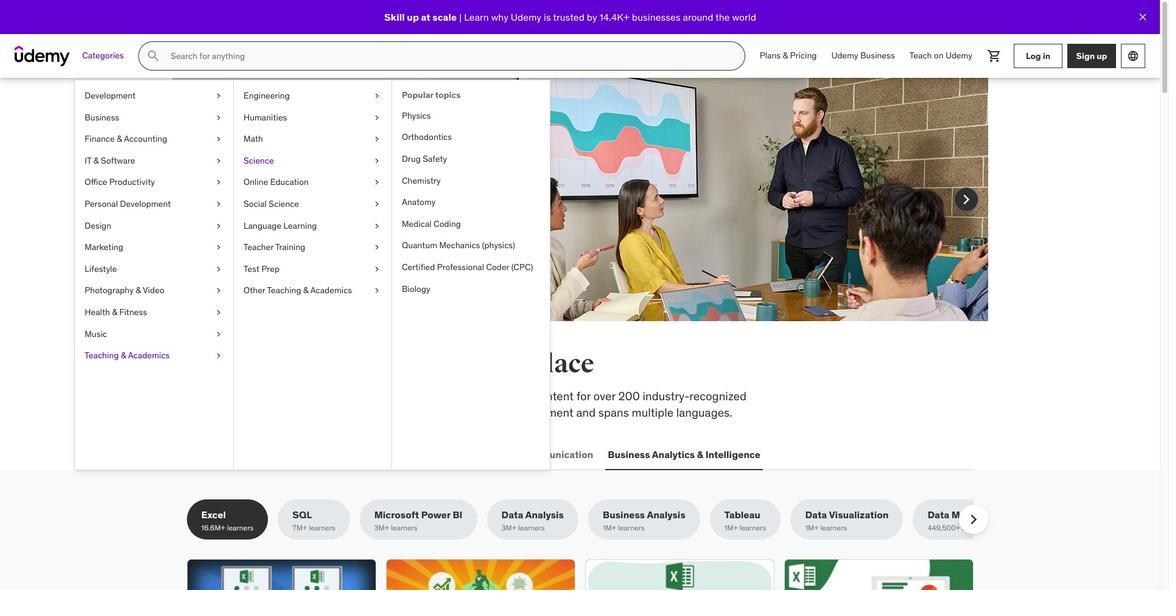 Task type: locate. For each thing, give the bounding box(es) containing it.
skill
[[384, 11, 405, 23]]

to left learn
[[430, 186, 440, 200]]

1m+ inside "tableau 1m+ learners"
[[725, 524, 738, 533]]

modeling
[[952, 509, 996, 522]]

business for business analysis 1m+ learners
[[603, 509, 645, 522]]

excel
[[201, 509, 226, 522]]

0 vertical spatial in
[[1043, 50, 1051, 61]]

to inside covering critical workplace skills to technical topics, including prep content for over 200 industry-recognized certifications, our catalog supports well-rounded professional development and spans multiple languages.
[[358, 389, 368, 404]]

1 horizontal spatial analysis
[[647, 509, 686, 522]]

xsmall image inside office productivity link
[[214, 177, 224, 189]]

xsmall image inside marketing "link"
[[214, 242, 224, 254]]

coding
[[434, 219, 461, 230]]

xsmall image inside business link
[[214, 112, 224, 124]]

why for scale
[[491, 11, 509, 23]]

xsmall image for personal development
[[214, 199, 224, 211]]

& for accounting
[[117, 134, 122, 144]]

xsmall image inside humanities link
[[372, 112, 382, 124]]

the left world
[[716, 11, 730, 23]]

xsmall image inside 'language learning' link
[[372, 220, 382, 232]]

1m+ for business analysis
[[603, 524, 617, 533]]

xsmall image inside social science link
[[372, 199, 382, 211]]

1 vertical spatial why
[[253, 186, 274, 200]]

prep
[[262, 264, 280, 275]]

0 vertical spatial why
[[491, 11, 509, 23]]

photography
[[85, 285, 134, 296]]

plans & pricing link
[[753, 41, 825, 71]]

development inside button
[[212, 449, 275, 461]]

0 vertical spatial development
[[85, 90, 136, 101]]

development
[[85, 90, 136, 101], [120, 199, 171, 210], [212, 449, 275, 461]]

data up 449,500+
[[928, 509, 950, 522]]

online education link
[[234, 172, 392, 194]]

request a demo
[[238, 236, 313, 248]]

data for data analysis
[[502, 509, 524, 522]]

academics inside teaching & academics link
[[128, 350, 170, 361]]

udemy right on
[[946, 50, 973, 61]]

2 data from the left
[[806, 509, 827, 522]]

1m+ inside 'data visualization 1m+ learners'
[[806, 524, 819, 533]]

teacher training
[[244, 242, 306, 253]]

in right "log"
[[1043, 50, 1051, 61]]

1 vertical spatial skills
[[329, 389, 355, 404]]

biology
[[402, 284, 431, 295]]

Search for anything text field
[[168, 46, 730, 66]]

0 vertical spatial to
[[430, 186, 440, 200]]

& for pricing
[[783, 50, 788, 61]]

1 horizontal spatial in
[[1043, 50, 1051, 61]]

online
[[244, 177, 268, 188]]

xsmall image inside 'math' link
[[372, 134, 382, 145]]

online education
[[244, 177, 309, 188]]

analysis inside data analysis 3m+ learners
[[526, 509, 564, 522]]

0 horizontal spatial 1m+
[[603, 524, 617, 533]]

social
[[244, 199, 267, 210]]

submit search image
[[146, 49, 161, 63]]

learn
[[464, 11, 489, 23]]

1 vertical spatial development
[[120, 199, 171, 210]]

1 vertical spatial to
[[358, 389, 368, 404]]

1m+
[[603, 524, 617, 533], [725, 524, 738, 533], [806, 524, 819, 533]]

why
[[491, 11, 509, 23], [253, 186, 274, 200]]

& right finance
[[117, 134, 122, 144]]

xsmall image inside it & software link
[[214, 155, 224, 167]]

office productivity link
[[75, 172, 233, 194]]

over
[[594, 389, 616, 404]]

certified professional coder (cpc) link
[[392, 257, 550, 279]]

xsmall image for development
[[214, 90, 224, 102]]

1 vertical spatial teaching
[[85, 350, 119, 361]]

development down office productivity link
[[120, 199, 171, 210]]

data inside data analysis 3m+ learners
[[502, 509, 524, 522]]

2 analysis from the left
[[647, 509, 686, 522]]

photography & video link
[[75, 280, 233, 302]]

learners inside data modeling 449,500+ learners
[[963, 524, 989, 533]]

why right 'see'
[[253, 186, 274, 200]]

xsmall image for it & software
[[214, 155, 224, 167]]

& right plans
[[783, 50, 788, 61]]

to up supports
[[358, 389, 368, 404]]

in up including
[[454, 349, 477, 380]]

0 horizontal spatial analysis
[[526, 509, 564, 522]]

xsmall image for office productivity
[[214, 177, 224, 189]]

finance
[[85, 134, 115, 144]]

in
[[1043, 50, 1051, 61], [454, 349, 477, 380]]

analysis
[[526, 509, 564, 522], [647, 509, 686, 522]]

learners inside excel 16.6m+ learners
[[227, 524, 254, 533]]

1 vertical spatial academics
[[128, 350, 170, 361]]

all
[[187, 349, 223, 380]]

multiple
[[632, 405, 674, 420]]

the up the critical
[[227, 349, 266, 380]]

health & fitness
[[85, 307, 147, 318]]

training
[[275, 242, 306, 253]]

technical
[[371, 389, 418, 404]]

(physics)
[[482, 240, 515, 251]]

xsmall image inside lifestyle link
[[214, 264, 224, 276]]

science element
[[392, 80, 550, 470]]

business analytics & intelligence
[[608, 449, 761, 461]]

1m+ inside the business analysis 1m+ learners
[[603, 524, 617, 533]]

& right the it
[[94, 155, 99, 166]]

8 learners from the left
[[963, 524, 989, 533]]

1 learners from the left
[[227, 524, 254, 533]]

business link
[[75, 107, 233, 129]]

data left 'visualization'
[[806, 509, 827, 522]]

covering critical workplace skills to technical topics, including prep content for over 200 industry-recognized certifications, our catalog supports well-rounded professional development and spans multiple languages.
[[187, 389, 747, 420]]

professional
[[440, 405, 503, 420]]

0 horizontal spatial data
[[502, 509, 524, 522]]

up right 'sign'
[[1097, 50, 1108, 61]]

business inside the business analysis 1m+ learners
[[603, 509, 645, 522]]

xsmall image for teaching & academics
[[214, 350, 224, 362]]

1 horizontal spatial why
[[491, 11, 509, 23]]

2 learners from the left
[[309, 524, 336, 533]]

xsmall image
[[214, 90, 224, 102], [372, 90, 382, 102], [214, 134, 224, 145], [214, 155, 224, 167], [372, 155, 382, 167], [214, 177, 224, 189], [372, 177, 382, 189], [372, 199, 382, 211], [372, 220, 382, 232], [372, 242, 382, 254], [214, 264, 224, 276]]

web
[[189, 449, 210, 461]]

xsmall image inside online education link
[[372, 177, 382, 189]]

software
[[101, 155, 135, 166]]

1 horizontal spatial teaching
[[267, 285, 301, 296]]

need
[[390, 349, 449, 380]]

log in
[[1026, 50, 1051, 61]]

academics down test prep link
[[310, 285, 352, 296]]

1 data from the left
[[502, 509, 524, 522]]

& right health
[[112, 307, 117, 318]]

2 3m+ from the left
[[502, 524, 517, 533]]

1 horizontal spatial 3m+
[[502, 524, 517, 533]]

skills up supports
[[329, 389, 355, 404]]

log
[[1026, 50, 1041, 61]]

business
[[861, 50, 895, 61], [85, 112, 119, 123], [608, 449, 650, 461], [603, 509, 645, 522]]

drug
[[402, 154, 421, 164]]

0 vertical spatial academics
[[310, 285, 352, 296]]

udemy right pricing
[[832, 50, 859, 61]]

music link
[[75, 324, 233, 346]]

xsmall image inside teacher training link
[[372, 242, 382, 254]]

xsmall image for health & fitness
[[214, 307, 224, 319]]

0 horizontal spatial in
[[454, 349, 477, 380]]

up left the at
[[407, 11, 419, 23]]

recognized
[[690, 389, 747, 404]]

4 learners from the left
[[518, 524, 545, 533]]

teach on udemy link
[[903, 41, 980, 71]]

1 vertical spatial in
[[454, 349, 477, 380]]

teaching down music
[[85, 350, 119, 361]]

analysis for business analysis
[[647, 509, 686, 522]]

science up the "language learning"
[[269, 199, 299, 210]]

6 learners from the left
[[740, 524, 767, 533]]

1 analysis from the left
[[526, 509, 564, 522]]

why right learn
[[491, 11, 509, 23]]

xsmall image inside design link
[[214, 220, 224, 232]]

personal development link
[[75, 194, 233, 215]]

data right bi
[[502, 509, 524, 522]]

why inside build ready-for- anything teams see why leading organizations choose to learn with udemy business.
[[253, 186, 274, 200]]

xsmall image inside the 'engineering' link
[[372, 90, 382, 102]]

& left video
[[136, 285, 141, 296]]

1 3m+ from the left
[[375, 524, 389, 533]]

0 horizontal spatial 3m+
[[375, 524, 389, 533]]

xsmall image for science
[[372, 155, 382, 167]]

0 horizontal spatial why
[[253, 186, 274, 200]]

7 learners from the left
[[821, 524, 847, 533]]

1 horizontal spatial 1m+
[[725, 524, 738, 533]]

content
[[534, 389, 574, 404]]

16.6m+
[[201, 524, 225, 533]]

449,500+
[[928, 524, 961, 533]]

productivity
[[109, 177, 155, 188]]

1 horizontal spatial up
[[1097, 50, 1108, 61]]

choose a language image
[[1128, 50, 1140, 62]]

& for fitness
[[112, 307, 117, 318]]

carousel element
[[172, 78, 988, 351]]

photography & video
[[85, 285, 164, 296]]

medical
[[402, 219, 432, 230]]

xsmall image for other teaching & academics
[[372, 285, 382, 297]]

xsmall image for math
[[372, 134, 382, 145]]

0 vertical spatial up
[[407, 11, 419, 23]]

business for business
[[85, 112, 119, 123]]

xsmall image inside teaching & academics link
[[214, 350, 224, 362]]

other
[[244, 285, 265, 296]]

2 horizontal spatial data
[[928, 509, 950, 522]]

& right the analytics
[[697, 449, 704, 461]]

|
[[459, 11, 462, 23]]

next image
[[964, 511, 984, 530]]

xsmall image inside 'personal development' link
[[214, 199, 224, 211]]

1 horizontal spatial to
[[430, 186, 440, 200]]

sign
[[1077, 50, 1095, 61]]

udemy inside teach on udemy link
[[946, 50, 973, 61]]

science up online
[[244, 155, 274, 166]]

certified professional coder (cpc)
[[402, 262, 533, 273]]

teaching
[[267, 285, 301, 296], [85, 350, 119, 361]]

data inside 'data visualization 1m+ learners'
[[806, 509, 827, 522]]

xsmall image inside test prep link
[[372, 264, 382, 276]]

chemistry
[[402, 175, 441, 186]]

academics down music link
[[128, 350, 170, 361]]

certified
[[402, 262, 435, 273]]

development down categories dropdown button
[[85, 90, 136, 101]]

tableau
[[725, 509, 761, 522]]

1 vertical spatial up
[[1097, 50, 1108, 61]]

2 vertical spatial development
[[212, 449, 275, 461]]

xsmall image inside photography & video link
[[214, 285, 224, 297]]

learners
[[227, 524, 254, 533], [309, 524, 336, 533], [391, 524, 418, 533], [518, 524, 545, 533], [618, 524, 645, 533], [740, 524, 767, 533], [821, 524, 847, 533], [963, 524, 989, 533]]

xsmall image inside music link
[[214, 329, 224, 341]]

development
[[506, 405, 574, 420]]

analytics
[[652, 449, 695, 461]]

0 horizontal spatial to
[[358, 389, 368, 404]]

1 1m+ from the left
[[603, 524, 617, 533]]

xsmall image inside 'finance & accounting' link
[[214, 134, 224, 145]]

development right the web
[[212, 449, 275, 461]]

quantum mechanics (physics) link
[[392, 235, 550, 257]]

5 learners from the left
[[618, 524, 645, 533]]

data inside data modeling 449,500+ learners
[[928, 509, 950, 522]]

xsmall image inside the science link
[[372, 155, 382, 167]]

xsmall image
[[214, 112, 224, 124], [372, 112, 382, 124], [372, 134, 382, 145], [214, 199, 224, 211], [214, 220, 224, 232], [214, 242, 224, 254], [372, 264, 382, 276], [214, 285, 224, 297], [372, 285, 382, 297], [214, 307, 224, 319], [214, 329, 224, 341], [214, 350, 224, 362]]

0 vertical spatial teaching
[[267, 285, 301, 296]]

0 vertical spatial the
[[716, 11, 730, 23]]

& down music link
[[121, 350, 126, 361]]

drug safety link
[[392, 149, 550, 170]]

2 1m+ from the left
[[725, 524, 738, 533]]

topic filters element
[[187, 500, 1010, 540]]

0 horizontal spatial the
[[227, 349, 266, 380]]

teach
[[910, 50, 932, 61]]

xsmall image inside other teaching & academics link
[[372, 285, 382, 297]]

up
[[407, 11, 419, 23], [1097, 50, 1108, 61]]

& for academics
[[121, 350, 126, 361]]

personal development
[[85, 199, 171, 210]]

education
[[270, 177, 309, 188]]

to inside build ready-for- anything teams see why leading organizations choose to learn with udemy business.
[[430, 186, 440, 200]]

business inside button
[[608, 449, 650, 461]]

1 horizontal spatial academics
[[310, 285, 352, 296]]

xsmall image inside health & fitness link
[[214, 307, 224, 319]]

it & software
[[85, 155, 135, 166]]

xsmall image inside development link
[[214, 90, 224, 102]]

2 horizontal spatial 1m+
[[806, 524, 819, 533]]

udemy up the "language learning"
[[255, 202, 292, 217]]

analysis inside the business analysis 1m+ learners
[[647, 509, 686, 522]]

xsmall image for social science
[[372, 199, 382, 211]]

0 horizontal spatial up
[[407, 11, 419, 23]]

test
[[244, 264, 260, 275]]

3 1m+ from the left
[[806, 524, 819, 533]]

3m+ inside data analysis 3m+ learners
[[502, 524, 517, 533]]

udemy left is
[[511, 11, 542, 23]]

3 data from the left
[[928, 509, 950, 522]]

1 horizontal spatial data
[[806, 509, 827, 522]]

udemy inside udemy business link
[[832, 50, 859, 61]]

request
[[238, 236, 277, 248]]

at
[[421, 11, 431, 23]]

academics inside other teaching & academics link
[[310, 285, 352, 296]]

skills up 'workplace'
[[271, 349, 337, 380]]

supports
[[320, 405, 366, 420]]

3 learners from the left
[[391, 524, 418, 533]]

teaching down prep
[[267, 285, 301, 296]]

next image
[[957, 190, 976, 210]]

other teaching & academics link
[[234, 280, 392, 302]]

0 horizontal spatial academics
[[128, 350, 170, 361]]



Task type: vqa. For each thing, say whether or not it's contained in the screenshot.
your
no



Task type: describe. For each thing, give the bounding box(es) containing it.
sql 7m+ learners
[[293, 509, 336, 533]]

xsmall image for teacher training
[[372, 242, 382, 254]]

1 vertical spatial the
[[227, 349, 266, 380]]

design
[[85, 220, 111, 231]]

shopping cart with 0 items image
[[988, 49, 1002, 63]]

development for web
[[212, 449, 275, 461]]

xsmall image for test prep
[[372, 264, 382, 276]]

0 vertical spatial science
[[244, 155, 274, 166]]

business analytics & intelligence button
[[606, 441, 763, 470]]

excel 16.6m+ learners
[[201, 509, 254, 533]]

prep
[[508, 389, 531, 404]]

a
[[279, 236, 284, 248]]

health
[[85, 307, 110, 318]]

1 vertical spatial science
[[269, 199, 299, 210]]

is
[[544, 11, 551, 23]]

categories
[[82, 50, 124, 61]]

14.4k+
[[600, 11, 630, 23]]

data for data visualization
[[806, 509, 827, 522]]

xsmall image for humanities
[[372, 112, 382, 124]]

analysis for data analysis
[[526, 509, 564, 522]]

anatomy
[[402, 197, 436, 208]]

language
[[244, 220, 282, 231]]

quantum
[[402, 240, 437, 251]]

science link
[[234, 150, 392, 172]]

leading
[[277, 186, 315, 200]]

ready-
[[288, 131, 350, 157]]

humanities
[[244, 112, 287, 123]]

quantum mechanics (physics)
[[402, 240, 515, 251]]

up for skill
[[407, 11, 419, 23]]

social science
[[244, 199, 299, 210]]

web development button
[[187, 441, 277, 470]]

chemistry link
[[392, 170, 550, 192]]

close image
[[1137, 11, 1150, 23]]

sign up
[[1077, 50, 1108, 61]]

intelligence
[[706, 449, 761, 461]]

topics
[[435, 90, 461, 101]]

learners inside data analysis 3m+ learners
[[518, 524, 545, 533]]

workplace
[[273, 389, 326, 404]]

and
[[577, 405, 596, 420]]

learners inside 'data visualization 1m+ learners'
[[821, 524, 847, 533]]

power
[[421, 509, 451, 522]]

development link
[[75, 85, 233, 107]]

place
[[531, 349, 595, 380]]

popular topics
[[402, 90, 461, 101]]

for
[[577, 389, 591, 404]]

0 horizontal spatial teaching
[[85, 350, 119, 361]]

around
[[683, 11, 714, 23]]

plans & pricing
[[760, 50, 817, 61]]

learners inside microsoft power bi 3m+ learners
[[391, 524, 418, 533]]

why for anything
[[253, 186, 274, 200]]

request a demo link
[[231, 227, 320, 257]]

build ready-for- anything teams see why leading organizations choose to learn with udemy business.
[[231, 131, 469, 217]]

lifestyle link
[[75, 259, 233, 280]]

plans
[[760, 50, 781, 61]]

udemy inside build ready-for- anything teams see why leading organizations choose to learn with udemy business.
[[255, 202, 292, 217]]

communication button
[[517, 441, 596, 470]]

teacher
[[244, 242, 274, 253]]

xsmall image for finance & accounting
[[214, 134, 224, 145]]

on
[[934, 50, 944, 61]]

well-
[[369, 405, 394, 420]]

data for data modeling
[[928, 509, 950, 522]]

& for software
[[94, 155, 99, 166]]

coder
[[486, 262, 509, 273]]

languages.
[[677, 405, 733, 420]]

teach on udemy
[[910, 50, 973, 61]]

udemy business link
[[825, 41, 903, 71]]

bi
[[453, 509, 463, 522]]

udemy image
[[15, 46, 70, 66]]

professional
[[437, 262, 484, 273]]

by
[[587, 11, 597, 23]]

physics
[[402, 110, 431, 121]]

business for business analytics & intelligence
[[608, 449, 650, 461]]

other teaching & academics
[[244, 285, 352, 296]]

language learning link
[[234, 215, 392, 237]]

sql
[[293, 509, 312, 522]]

build
[[231, 131, 284, 157]]

data analysis 3m+ learners
[[502, 509, 564, 533]]

1m+ for data visualization
[[806, 524, 819, 533]]

design link
[[75, 215, 233, 237]]

& for video
[[136, 285, 141, 296]]

xsmall image for lifestyle
[[214, 264, 224, 276]]

orthodontics link
[[392, 127, 550, 149]]

learners inside "tableau 1m+ learners"
[[740, 524, 767, 533]]

social science link
[[234, 194, 392, 215]]

scale
[[433, 11, 457, 23]]

xsmall image for engineering
[[372, 90, 382, 102]]

(cpc)
[[512, 262, 533, 273]]

& down test prep link
[[303, 285, 309, 296]]

test prep link
[[234, 259, 392, 280]]

log in link
[[1014, 44, 1063, 68]]

0 vertical spatial skills
[[271, 349, 337, 380]]

development for personal
[[120, 199, 171, 210]]

udemy business
[[832, 50, 895, 61]]

xsmall image for business
[[214, 112, 224, 124]]

industry-
[[643, 389, 690, 404]]

xsmall image for online education
[[372, 177, 382, 189]]

lifestyle
[[85, 264, 117, 275]]

business analysis 1m+ learners
[[603, 509, 686, 533]]

health & fitness link
[[75, 302, 233, 324]]

xsmall image for photography & video
[[214, 285, 224, 297]]

math link
[[234, 129, 392, 150]]

web development
[[189, 449, 275, 461]]

communication
[[520, 449, 594, 461]]

xsmall image for music
[[214, 329, 224, 341]]

3m+ inside microsoft power bi 3m+ learners
[[375, 524, 389, 533]]

mechanics
[[440, 240, 480, 251]]

xsmall image for marketing
[[214, 242, 224, 254]]

teams
[[321, 155, 381, 181]]

office
[[85, 177, 107, 188]]

including
[[458, 389, 505, 404]]

learn
[[443, 186, 469, 200]]

learners inside the business analysis 1m+ learners
[[618, 524, 645, 533]]

data visualization 1m+ learners
[[806, 509, 889, 533]]

one
[[482, 349, 526, 380]]

trusted
[[553, 11, 585, 23]]

learners inside sql 7m+ learners
[[309, 524, 336, 533]]

teaching & academics link
[[75, 346, 233, 367]]

200
[[619, 389, 640, 404]]

xsmall image for design
[[214, 220, 224, 232]]

covering
[[187, 389, 233, 404]]

up for sign
[[1097, 50, 1108, 61]]

& inside button
[[697, 449, 704, 461]]

leadership
[[378, 449, 429, 461]]

popular
[[402, 90, 434, 101]]

skills inside covering critical workplace skills to technical topics, including prep content for over 200 industry-recognized certifications, our catalog supports well-rounded professional development and spans multiple languages.
[[329, 389, 355, 404]]

xsmall image for language learning
[[372, 220, 382, 232]]

1 horizontal spatial the
[[716, 11, 730, 23]]



